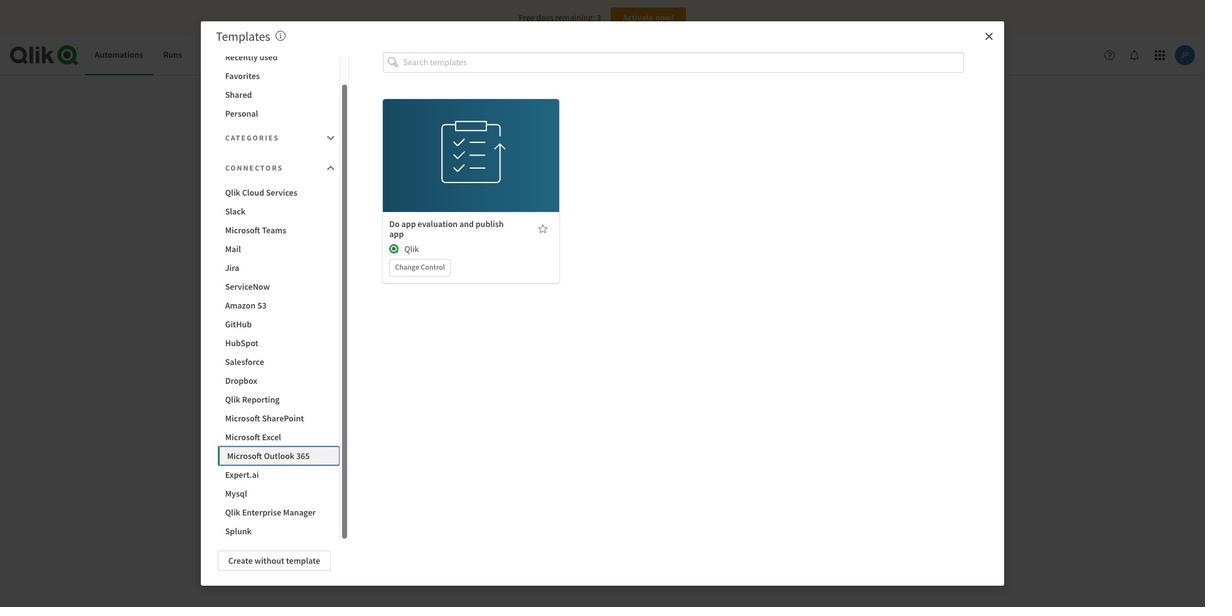 Task type: vqa. For each thing, say whether or not it's contained in the screenshot.
rightmost the Favorites
no



Task type: describe. For each thing, give the bounding box(es) containing it.
s3
[[257, 300, 267, 311]]

shared
[[225, 89, 252, 100]]

microsoft excel
[[225, 432, 281, 443]]

recently used button
[[218, 48, 340, 67]]

microsoft outlook 365 button
[[218, 447, 340, 466]]

tab list containing automations
[[85, 35, 307, 75]]

connections button
[[240, 35, 307, 75]]

mysql
[[225, 488, 247, 500]]

automations
[[95, 49, 143, 60]]

expert.ai
[[225, 470, 259, 481]]

use template
[[446, 136, 496, 147]]

and
[[460, 218, 474, 230]]

categories button
[[218, 126, 340, 151]]

microsoft for microsoft outlook 365
[[227, 451, 262, 462]]

now!
[[655, 12, 674, 23]]

activate
[[623, 12, 654, 23]]

used
[[260, 51, 278, 63]]

evaluation
[[418, 218, 458, 230]]

connectors
[[225, 163, 283, 173]]

add to favorites image
[[538, 224, 548, 234]]

control
[[421, 262, 445, 272]]

use template button
[[432, 132, 511, 152]]

reporting
[[242, 394, 280, 406]]

qlik image
[[389, 244, 400, 254]]

microsoft for microsoft excel
[[225, 432, 260, 443]]

qlik for qlik
[[405, 243, 419, 255]]

create without template
[[228, 556, 320, 567]]

teams
[[262, 225, 286, 236]]

templates are pre-built automations that help you automate common business workflows. get started by selecting one of the pre-built templates or choose the blank canvas to build an automation from scratch. tooltip
[[275, 28, 285, 44]]

microsoft excel button
[[218, 428, 340, 447]]

mysql button
[[218, 485, 340, 504]]

template inside the create without template button
[[286, 556, 320, 567]]

3
[[597, 12, 601, 23]]

microsoft sharepoint
[[225, 413, 304, 424]]

metrics
[[202, 49, 230, 60]]

jira
[[225, 262, 239, 274]]

servicenow button
[[218, 278, 340, 296]]

qlik cloud services button
[[218, 183, 340, 202]]

categories
[[225, 133, 279, 143]]

servicenow
[[225, 281, 270, 293]]

personal
[[225, 108, 258, 119]]

use
[[446, 136, 460, 147]]

without
[[255, 556, 284, 567]]

salesforce button
[[218, 353, 340, 372]]

cloud
[[242, 187, 264, 198]]

splunk button
[[218, 522, 340, 541]]

runs button
[[153, 35, 192, 75]]

excel
[[262, 432, 281, 443]]

favorites button
[[218, 67, 340, 85]]

enterprise
[[242, 507, 281, 519]]

metrics button
[[192, 35, 240, 75]]

automations button
[[85, 35, 153, 75]]

activate now!
[[623, 12, 674, 23]]

dropbox
[[225, 375, 257, 387]]

connections
[[250, 49, 297, 60]]

create without template button
[[218, 551, 331, 571]]

personal button
[[218, 104, 340, 123]]

close image
[[984, 31, 995, 41]]

free
[[519, 12, 535, 23]]

microsoft for microsoft sharepoint
[[225, 413, 260, 424]]

change
[[395, 262, 419, 272]]

dropbox button
[[218, 372, 340, 391]]

github button
[[218, 315, 340, 334]]

qlik for qlik cloud services
[[225, 187, 240, 198]]

salesforce
[[225, 357, 264, 368]]

do
[[389, 218, 400, 230]]



Task type: locate. For each thing, give the bounding box(es) containing it.
app
[[402, 218, 416, 230], [389, 228, 404, 240]]

recently
[[225, 51, 258, 63]]

0 vertical spatial template
[[462, 136, 496, 147]]

amazon s3 button
[[218, 296, 340, 315]]

qlik enterprise manager button
[[218, 504, 340, 522]]

mail
[[225, 244, 241, 255]]

1 vertical spatial template
[[286, 556, 320, 567]]

connectors button
[[218, 156, 340, 181]]

microsoft down "qlik reporting"
[[225, 413, 260, 424]]

template right without
[[286, 556, 320, 567]]

runs
[[163, 49, 182, 60]]

app up qlik image
[[389, 228, 404, 240]]

favorites
[[225, 70, 260, 82]]

hubspot
[[225, 338, 258, 349]]

template right use
[[462, 136, 496, 147]]

mail button
[[218, 240, 340, 259]]

slack button
[[218, 202, 340, 221]]

microsoft
[[225, 225, 260, 236], [225, 413, 260, 424], [225, 432, 260, 443], [227, 451, 262, 462]]

create
[[228, 556, 253, 567]]

microsoft sharepoint button
[[218, 409, 340, 428]]

services
[[266, 187, 297, 198]]

do app evaluation and publish app
[[389, 218, 504, 240]]

details button
[[432, 159, 511, 179]]

remaining:
[[555, 12, 595, 23]]

templates
[[216, 28, 270, 44]]

expert.ai button
[[218, 466, 340, 485]]

change control
[[395, 262, 445, 272]]

365
[[296, 451, 310, 462]]

microsoft up expert.ai at the bottom left of the page
[[227, 451, 262, 462]]

qlik up slack
[[225, 187, 240, 198]]

microsoft left the excel
[[225, 432, 260, 443]]

qlik inside 'qlik cloud services' button
[[225, 187, 240, 198]]

app right "do" on the left of page
[[402, 218, 416, 230]]

microsoft inside 'microsoft outlook 365' button
[[227, 451, 262, 462]]

1 horizontal spatial template
[[462, 136, 496, 147]]

amazon
[[225, 300, 256, 311]]

details
[[458, 164, 484, 175]]

outlook
[[264, 451, 295, 462]]

microsoft teams button
[[218, 221, 340, 240]]

template
[[462, 136, 496, 147], [286, 556, 320, 567]]

sharepoint
[[262, 413, 304, 424]]

qlik reporting
[[225, 394, 280, 406]]

free days remaining: 3
[[519, 12, 601, 23]]

days
[[537, 12, 554, 23]]

activate now! link
[[611, 8, 687, 28]]

qlik
[[225, 187, 240, 198], [405, 243, 419, 255], [225, 394, 240, 406], [225, 507, 240, 519]]

qlik inside qlik reporting button
[[225, 394, 240, 406]]

qlik for qlik enterprise manager
[[225, 507, 240, 519]]

publish
[[476, 218, 504, 230]]

tab list
[[85, 35, 307, 75]]

jira button
[[218, 259, 340, 278]]

template inside use template button
[[462, 136, 496, 147]]

microsoft for microsoft teams
[[225, 225, 260, 236]]

qlik reporting button
[[218, 391, 340, 409]]

microsoft outlook 365
[[227, 451, 310, 462]]

recently used
[[225, 51, 278, 63]]

microsoft inside microsoft sharepoint button
[[225, 413, 260, 424]]

slack
[[225, 206, 246, 217]]

manager
[[283, 507, 316, 519]]

microsoft teams
[[225, 225, 286, 236]]

qlik enterprise manager
[[225, 507, 316, 519]]

qlik right qlik image
[[405, 243, 419, 255]]

qlik cloud services
[[225, 187, 297, 198]]

microsoft inside microsoft excel button
[[225, 432, 260, 443]]

splunk
[[225, 526, 252, 537]]

qlik down mysql on the bottom left of the page
[[225, 507, 240, 519]]

0 horizontal spatial template
[[286, 556, 320, 567]]

github
[[225, 319, 252, 330]]

Search templates text field
[[403, 52, 965, 73]]

amazon s3
[[225, 300, 267, 311]]

templates are pre-built automations that help you automate common business workflows. get started by selecting one of the pre-built templates or choose the blank canvas to build an automation from scratch. image
[[275, 31, 285, 41]]

qlik down dropbox at the left bottom of the page
[[225, 394, 240, 406]]

microsoft down slack
[[225, 225, 260, 236]]

shared button
[[218, 85, 340, 104]]

hubspot button
[[218, 334, 340, 353]]

qlik inside qlik enterprise manager button
[[225, 507, 240, 519]]

qlik for qlik reporting
[[225, 394, 240, 406]]

microsoft inside microsoft teams "button"
[[225, 225, 260, 236]]



